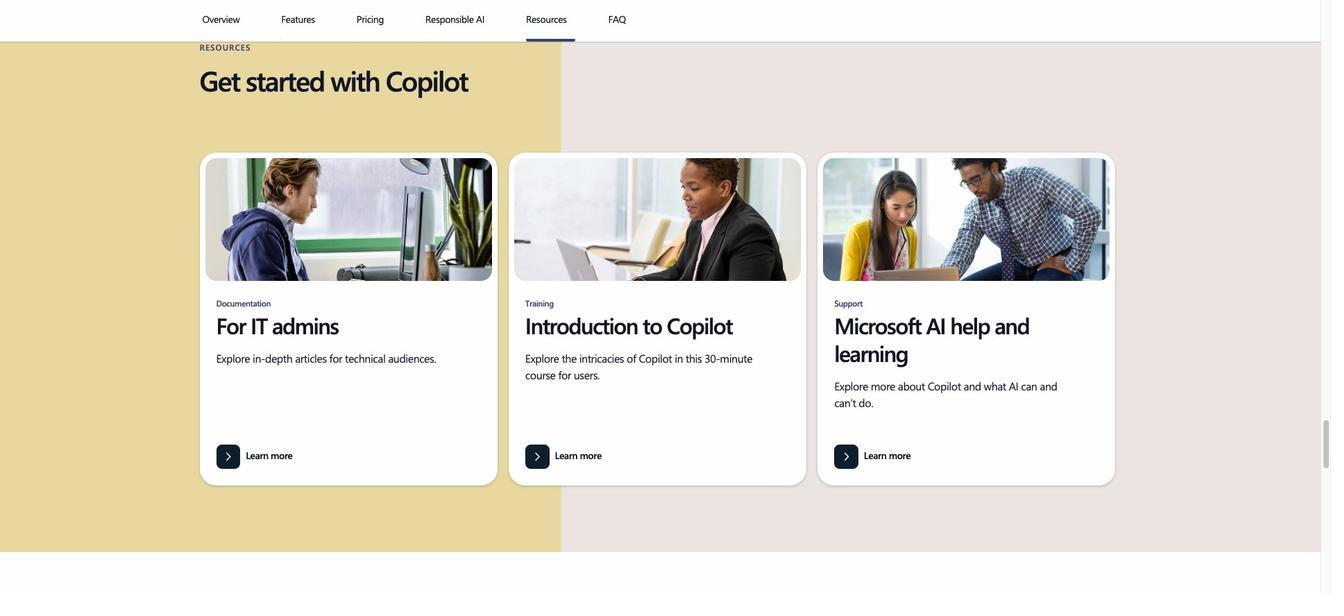 Task type: locate. For each thing, give the bounding box(es) containing it.
0 horizontal spatial learn more link
[[216, 445, 293, 469]]

learn more link for for it admins
[[216, 445, 293, 469]]

learn for introduction to copilot
[[555, 449, 578, 462]]

admins
[[272, 310, 338, 340]]

help
[[951, 310, 990, 340]]

2 learn from the left
[[555, 449, 578, 462]]

1 learn more from the left
[[246, 449, 293, 462]]

1 more from the left
[[271, 449, 293, 462]]

learning
[[835, 338, 908, 368]]

to
[[643, 310, 662, 340]]

for it admins
[[216, 310, 338, 340]]

more for it
[[271, 449, 293, 462]]

introduction
[[525, 310, 638, 340]]

1 horizontal spatial learn
[[555, 449, 578, 462]]

0 horizontal spatial learn
[[246, 449, 268, 462]]

3 more from the left
[[889, 449, 911, 462]]

more for to
[[580, 449, 602, 462]]

learn more
[[246, 449, 293, 462], [555, 449, 602, 462], [864, 449, 911, 462]]

learn more link
[[216, 445, 293, 469], [525, 445, 602, 469], [835, 445, 911, 469]]

learn for microsoft ai help and learning
[[864, 449, 887, 462]]

3 learn more from the left
[[864, 449, 911, 462]]

copilot
[[386, 61, 468, 98], [667, 310, 733, 340]]

1 horizontal spatial learn more
[[555, 449, 602, 462]]

learn
[[246, 449, 268, 462], [555, 449, 578, 462], [864, 449, 887, 462]]

3 learn from the left
[[864, 449, 887, 462]]

0 horizontal spatial copilot
[[386, 61, 468, 98]]

0 horizontal spatial more
[[271, 449, 293, 462]]

get started with copilot
[[200, 61, 468, 98]]

for
[[216, 310, 246, 340]]

0 horizontal spatial learn more
[[246, 449, 293, 462]]

a person sitting and working on his desktop image
[[205, 158, 492, 281]]

more
[[271, 449, 293, 462], [580, 449, 602, 462], [889, 449, 911, 462]]

2 more from the left
[[580, 449, 602, 462]]

learn more link for microsoft ai help and learning
[[835, 445, 911, 469]]

1 horizontal spatial more
[[580, 449, 602, 462]]

1 learn from the left
[[246, 449, 268, 462]]

learn for for it admins
[[246, 449, 268, 462]]

2 horizontal spatial learn more
[[864, 449, 911, 462]]

2 learn more from the left
[[555, 449, 602, 462]]

ai
[[926, 310, 946, 340]]

more for ai
[[889, 449, 911, 462]]

2 horizontal spatial learn more link
[[835, 445, 911, 469]]

two person sitting in an office and discussing while working at the laptop image
[[823, 158, 1110, 281]]

2 horizontal spatial more
[[889, 449, 911, 462]]

3 learn more link from the left
[[835, 445, 911, 469]]

2 learn more link from the left
[[525, 445, 602, 469]]

1 horizontal spatial copilot
[[667, 310, 733, 340]]

1 learn more link from the left
[[216, 445, 293, 469]]

1 horizontal spatial learn more link
[[525, 445, 602, 469]]

2 horizontal spatial learn
[[864, 449, 887, 462]]



Task type: describe. For each thing, give the bounding box(es) containing it.
get
[[200, 61, 240, 98]]

microsoft ai help and learning
[[835, 310, 1030, 368]]

learn more for microsoft ai help and learning
[[864, 449, 911, 462]]

learn more link for introduction to copilot
[[525, 445, 602, 469]]

a woman sitting in office and working on her laptop image
[[514, 158, 801, 281]]

it
[[251, 310, 267, 340]]

0 vertical spatial copilot
[[386, 61, 468, 98]]

microsoft
[[835, 310, 921, 340]]

resources image
[[526, 39, 575, 42]]

1 vertical spatial copilot
[[667, 310, 733, 340]]

introduction to copilot
[[525, 310, 733, 340]]

and
[[995, 310, 1030, 340]]

started
[[246, 61, 324, 98]]

with
[[331, 61, 380, 98]]

learn more for introduction to copilot
[[555, 449, 602, 462]]

learn more for for it admins
[[246, 449, 293, 462]]



Task type: vqa. For each thing, say whether or not it's contained in the screenshot.
apps inside the the Install desktop client apps 4
no



